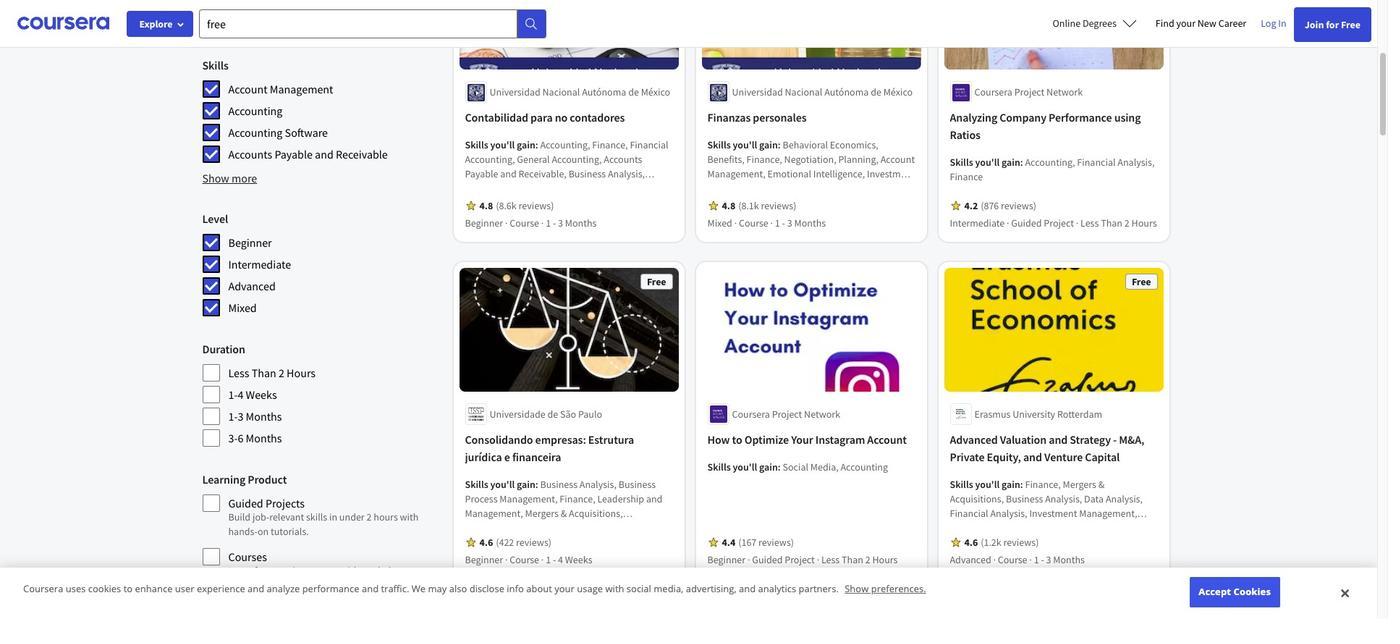 Task type: describe. For each thing, give the bounding box(es) containing it.
guided for how
[[752, 553, 783, 566]]

analysis, up marketing,
[[991, 507, 1028, 520]]

1 for personales
[[775, 217, 780, 230]]

intermediate for intermediate
[[228, 257, 291, 272]]

accounting, financial analysis, finance
[[950, 156, 1155, 184]]

project up company
[[1015, 86, 1045, 99]]

gain for finanzas personales
[[760, 139, 778, 152]]

log in
[[1262, 17, 1287, 30]]

coursera image
[[17, 12, 109, 35]]

6
[[238, 431, 244, 445]]

capital
[[1086, 450, 1120, 464]]

traffic.
[[381, 582, 409, 595]]

management inside "skills" group
[[270, 82, 333, 96]]

accounting, inside accounting, financial analysis, finance
[[1026, 156, 1076, 169]]

1 show more button from the top
[[202, 16, 257, 33]]

learn
[[228, 564, 252, 577]]

finance, up learning,
[[585, 536, 621, 549]]

optimize
[[745, 432, 789, 447]]

account inside "skills" group
[[228, 82, 268, 96]]

3-6 months
[[228, 431, 282, 445]]

project up the partners.
[[785, 553, 815, 566]]

skills you'll gain : for consolidando
[[465, 478, 541, 491]]

business inside finance, mergers & acquisitions, business analysis, data analysis, financial analysis, investment management, accounting, marketing, strategy, strategy and operations, game theory
[[1006, 492, 1044, 505]]

1- for 3
[[228, 409, 238, 424]]

& inside finance, mergers & acquisitions, business analysis, data analysis, financial analysis, investment management, accounting, marketing, strategy, strategy and operations, game theory
[[1099, 478, 1105, 491]]

reviews) for valuation
[[1004, 536, 1039, 549]]

reviews) for empresas:
[[516, 536, 552, 549]]

discussion
[[337, 579, 381, 592]]

operations, for consolidando empresas: estrutura jurídica e financeira
[[465, 536, 515, 549]]

forums.
[[383, 579, 416, 592]]

months up 3-6 months
[[246, 409, 282, 424]]

behavioral
[[783, 139, 828, 152]]

cookies
[[1234, 585, 1271, 598]]

log
[[1262, 17, 1277, 30]]

no
[[555, 110, 568, 125]]

accounting, finance, financial accounting, general accounting, accounts payable and receivable, business analysis, financial analysis, operational analysis, planning, account management
[[465, 139, 669, 210]]

account right instagram
[[868, 432, 907, 447]]

your
[[792, 432, 814, 447]]

accounting up accounting software at the top left of page
[[228, 104, 283, 118]]

analysis, inside business analysis, business process management, finance, leadership and management, mergers & acquisitions, regulations and compliance, strategy and operations, entrepreneurial finance, negotiation, reinforcement learning, accounting
[[580, 478, 617, 491]]

advertising,
[[686, 582, 737, 595]]

behavioral economics, benefits, finance, negotiation, planning, account management, emotional intelligence, investment management, strategy, strategy and operations
[[708, 139, 915, 195]]

intelligence,
[[814, 168, 865, 181]]

you'll down optimize
[[733, 460, 758, 473]]

2 show more button from the top
[[202, 169, 257, 187]]

log in link
[[1254, 14, 1294, 32]]

2 inside the duration group
[[279, 366, 284, 380]]

finance, inside finance, mergers & acquisitions, business analysis, data analysis, financial analysis, investment management, accounting, marketing, strategy, strategy and operations, game theory
[[1026, 478, 1061, 491]]

hours for how to optimize your instagram account
[[873, 553, 898, 566]]

projects
[[266, 496, 305, 510]]

how to optimize your instagram account
[[708, 432, 907, 447]]

months for finanzas personales
[[795, 217, 826, 230]]

1 for para
[[546, 217, 551, 230]]

join for free
[[1305, 18, 1361, 31]]

media,
[[811, 460, 839, 473]]

with inside build job-relevant skills in under 2 hours with hands-on tutorials.
[[400, 510, 419, 524]]

advanced valuation and strategy - m&a, private equity, and venture capital
[[950, 432, 1145, 464]]

usage
[[577, 582, 603, 595]]

strategy, inside finance, mergers & acquisitions, business analysis, data analysis, financial analysis, investment management, accounting, marketing, strategy, strategy and operations, game theory
[[1049, 521, 1086, 534]]

course for empresas:
[[510, 553, 539, 566]]

analytics
[[759, 582, 797, 595]]

mergers inside business analysis, business process management, finance, leadership and management, mergers & acquisitions, regulations and compliance, strategy and operations, entrepreneurial finance, negotiation, reinforcement learning, accounting
[[525, 507, 559, 520]]

months for contabilidad para no contadores
[[565, 217, 597, 230]]

months right 6 on the bottom left
[[246, 431, 282, 445]]

: for advanced valuation and strategy - m&a, private equity, and venture capital
[[1021, 478, 1024, 491]]

beginner inside level group
[[228, 235, 272, 250]]

relevant
[[269, 510, 304, 524]]

equity,
[[987, 450, 1022, 464]]

finance, up "compliance," on the left bottom of page
[[560, 492, 596, 505]]

on
[[258, 525, 269, 538]]

4.6 (1.2k reviews)
[[965, 536, 1039, 549]]

4.4
[[722, 536, 736, 549]]

receivable,
[[519, 168, 567, 181]]

finance, inside accounting, finance, financial accounting, general accounting, accounts payable and receivable, business analysis, financial analysis, operational analysis, planning, account management
[[593, 139, 628, 152]]

level group
[[202, 210, 439, 317]]

accounting, down contabilidad para no contadores link on the top
[[541, 139, 591, 152]]

hands-
[[228, 525, 258, 538]]

business down financeira
[[541, 478, 578, 491]]

analysis, right operational
[[597, 182, 634, 195]]

erasmus university rotterdam
[[975, 408, 1103, 421]]

: for analyzing company performance using ratios
[[1021, 156, 1024, 169]]

: for finanzas personales
[[778, 139, 781, 152]]

planning, inside 'behavioral economics, benefits, finance, negotiation, planning, account management, emotional intelligence, investment management, strategy, strategy and operations'
[[839, 153, 879, 166]]

skills down how
[[708, 460, 731, 473]]

product
[[248, 472, 287, 487]]

autónoma for finanzas personales
[[825, 86, 869, 99]]

project down accounting, financial analysis, finance
[[1044, 217, 1075, 230]]

management, down financeira
[[500, 492, 558, 505]]

finance
[[950, 170, 984, 184]]

guided for analyzing
[[1012, 217, 1042, 230]]

you'll for analyzing company performance using ratios
[[976, 156, 1000, 169]]

management, up regulations
[[465, 507, 523, 520]]

m&a,
[[1120, 432, 1145, 447]]

strategy inside 'behavioral economics, benefits, finance, negotiation, planning, account management, emotional intelligence, investment management, strategy, strategy and operations'
[[807, 182, 842, 195]]

management, up (8.1k
[[708, 182, 766, 195]]

game
[[1002, 536, 1027, 549]]

3 for advanced
[[1047, 553, 1052, 566]]

about
[[527, 582, 552, 595]]

accept
[[1199, 585, 1232, 598]]

accounts inside accounting, finance, financial accounting, general accounting, accounts payable and receivable, business analysis, financial analysis, operational analysis, planning, account management
[[604, 153, 643, 166]]

videos,
[[286, 579, 316, 592]]

2 vertical spatial show
[[845, 582, 869, 595]]

less for how to optimize your instagram account
[[822, 553, 840, 566]]

online degrees button
[[1042, 7, 1149, 39]]

instructors
[[293, 564, 339, 577]]

beginner for consolidando empresas: estrutura jurídica e financeira
[[465, 553, 503, 566]]

operational
[[545, 182, 595, 195]]

reviews) for company
[[1001, 199, 1037, 212]]

less for analyzing company performance using ratios
[[1081, 217, 1099, 230]]

2 more from the top
[[232, 171, 257, 185]]

4.6 for advanced valuation and strategy - m&a, private equity, and venture capital
[[965, 536, 978, 549]]

company
[[1000, 110, 1047, 125]]

for
[[1327, 18, 1340, 31]]

venture
[[1045, 450, 1083, 464]]

gain left "social"
[[760, 460, 778, 473]]

1 vertical spatial to
[[124, 582, 133, 595]]

accounting down account management
[[228, 125, 283, 140]]

reviews) for para
[[519, 199, 554, 212]]

find your new career link
[[1149, 14, 1254, 33]]

from
[[254, 564, 275, 577]]

coursera for company
[[975, 86, 1013, 99]]

1 horizontal spatial to
[[732, 432, 743, 447]]

data
[[1085, 492, 1104, 505]]

private
[[950, 450, 985, 464]]

analysis, down contadores
[[608, 168, 645, 181]]

guided inside 'learning product' group
[[228, 496, 263, 510]]

accounts inside "skills" group
[[228, 147, 272, 161]]

1- for 4
[[228, 387, 238, 402]]

0 vertical spatial your
[[1177, 17, 1196, 30]]

1 for valuation
[[1034, 553, 1040, 566]]

partners.
[[799, 582, 839, 595]]

nacional for para
[[543, 86, 580, 99]]

skills for finanzas personales
[[708, 139, 731, 152]]

benefits,
[[708, 153, 745, 166]]

coursera uses cookies to enhance user experience and analyze performance and traffic. we may also disclose info about your usage with social media, advertising, and analytics partners. show preferences.
[[23, 582, 927, 595]]

compliance,
[[536, 521, 589, 534]]

social
[[627, 582, 652, 595]]

analyzing company performance using ratios
[[950, 110, 1141, 142]]

consolidando empresas: estrutura jurídica e financeira link
[[465, 431, 673, 465]]

how
[[708, 432, 730, 447]]

accounting, up operational
[[552, 153, 602, 166]]

beginner for how to optimize your instagram account
[[708, 553, 746, 566]]

theory
[[1029, 536, 1059, 549]]

business inside accounting, finance, financial accounting, general accounting, accounts payable and receivable, business analysis, financial analysis, operational analysis, planning, account management
[[569, 168, 606, 181]]

payable inside "skills" group
[[275, 147, 313, 161]]

emotional
[[768, 168, 812, 181]]

acquisitions, inside business analysis, business process management, finance, leadership and management, mergers & acquisitions, regulations and compliance, strategy and operations, entrepreneurial finance, negotiation, reinforcement learning, accounting
[[569, 507, 623, 520]]

analysis, up "4.8 (8.6k reviews)"
[[506, 182, 543, 195]]

may
[[428, 582, 447, 595]]

project up your
[[772, 408, 803, 421]]

receivable
[[336, 147, 388, 161]]

negotiation, inside business analysis, business process management, finance, leadership and management, mergers & acquisitions, regulations and compliance, strategy and operations, entrepreneurial finance, negotiation, reinforcement learning, accounting
[[465, 550, 517, 563]]

2 horizontal spatial free
[[1342, 18, 1361, 31]]

analyzing company performance using ratios link
[[950, 109, 1158, 144]]

account management
[[228, 82, 333, 96]]

leadership
[[598, 492, 644, 505]]

you'll for contabilidad para no contadores
[[491, 139, 515, 152]]

show more for second show more button from the top of the page
[[202, 171, 257, 185]]

management inside accounting, finance, financial accounting, general accounting, accounts payable and receivable, business analysis, financial analysis, operational analysis, planning, account management
[[544, 197, 599, 210]]

: left "social"
[[778, 460, 781, 473]]

course for personales
[[739, 217, 769, 230]]

user
[[175, 582, 194, 595]]

4 inside the duration group
[[238, 387, 244, 402]]

marketing,
[[1002, 521, 1047, 534]]

universidade de são paulo
[[490, 408, 603, 421]]

accounting, down contabilidad
[[465, 153, 515, 166]]

nacional for personales
[[785, 86, 823, 99]]

& inside business analysis, business process management, finance, leadership and management, mergers & acquisitions, regulations and compliance, strategy and operations, entrepreneurial finance, negotiation, reinforcement learning, accounting
[[561, 507, 567, 520]]

3 for finanzas
[[788, 217, 793, 230]]

coursera for to
[[732, 408, 770, 421]]

info
[[507, 582, 524, 595]]

show more for 2nd show more button from the bottom
[[202, 17, 257, 32]]

and inside 'behavioral economics, benefits, finance, negotiation, planning, account management, emotional intelligence, investment management, strategy, strategy and operations'
[[844, 182, 861, 195]]

investment for valuation
[[1030, 507, 1078, 520]]

using
[[1115, 110, 1141, 125]]

beginner · course · 1 - 3 months
[[465, 217, 597, 230]]

mixed for mixed
[[228, 300, 257, 315]]

advanced · course · 1 - 3 months
[[950, 553, 1085, 566]]

accounting inside business analysis, business process management, finance, leadership and management, mergers & acquisitions, regulations and compliance, strategy and operations, entrepreneurial finance, negotiation, reinforcement learning, accounting
[[625, 550, 673, 563]]

reinforcement
[[519, 550, 582, 563]]

skills for contabilidad para no contadores
[[465, 139, 489, 152]]

contabilidad
[[465, 110, 529, 125]]

build
[[228, 510, 251, 524]]

show for second show more button from the top of the page
[[202, 171, 229, 185]]

financeira
[[513, 450, 561, 464]]

in
[[329, 510, 337, 524]]

1-4 weeks
[[228, 387, 277, 402]]

experience
[[197, 582, 245, 595]]

(876
[[981, 199, 999, 212]]

0 horizontal spatial de
[[548, 408, 558, 421]]

analysis, right data
[[1106, 492, 1143, 505]]



Task type: locate. For each thing, give the bounding box(es) containing it.
accounting up social
[[625, 550, 673, 563]]

analysis, up leadership
[[580, 478, 617, 491]]

0 vertical spatial to
[[732, 432, 743, 447]]

you'll
[[491, 139, 515, 152], [733, 139, 758, 152], [976, 156, 1000, 169], [733, 460, 758, 473], [491, 478, 515, 491], [976, 478, 1000, 491]]

1 vertical spatial coursera
[[732, 408, 770, 421]]

2 1- from the top
[[228, 409, 238, 424]]

0 vertical spatial 4
[[238, 387, 244, 402]]

: left behavioral
[[778, 139, 781, 152]]

4 down entrepreneurial on the left bottom
[[558, 553, 563, 566]]

software
[[285, 125, 328, 140]]

skills you'll gain : for advanced
[[950, 478, 1026, 491]]

0 horizontal spatial investment
[[867, 168, 915, 181]]

autónoma for contabilidad para no contadores
[[582, 86, 627, 99]]

1 nacional from the left
[[543, 86, 580, 99]]

1 vertical spatial show more button
[[202, 169, 257, 187]]

investment inside finance, mergers & acquisitions, business analysis, data analysis, financial analysis, investment management, accounting, marketing, strategy, strategy and operations, game theory
[[1030, 507, 1078, 520]]

méxico for contabilidad para no contadores
[[641, 86, 671, 99]]

0 horizontal spatial management
[[270, 82, 333, 96]]

mixed down 4.8 (8.1k reviews) in the right of the page
[[708, 217, 733, 230]]

online degrees
[[1053, 17, 1117, 30]]

1 vertical spatial strategy,
[[1049, 521, 1086, 534]]

1 horizontal spatial 4.6
[[965, 536, 978, 549]]

reviews) up beginner · course · 1 - 4 weeks
[[516, 536, 552, 549]]

strategy
[[807, 182, 842, 195], [1070, 432, 1111, 447], [591, 521, 626, 534], [1088, 521, 1124, 534]]

planning, inside accounting, finance, financial accounting, general accounting, accounts payable and receivable, business analysis, financial analysis, operational analysis, planning, account management
[[465, 197, 505, 210]]

free for advanced valuation and strategy - m&a, private equity, and venture capital
[[1132, 275, 1152, 289]]

0 horizontal spatial coursera
[[23, 582, 63, 595]]

- left m&a,
[[1114, 432, 1117, 447]]

gain down equity,
[[1002, 478, 1021, 491]]

: for consolidando empresas: estrutura jurídica e financeira
[[536, 478, 539, 491]]

1 more from the top
[[232, 17, 257, 32]]

less inside the duration group
[[228, 366, 249, 380]]

0 horizontal spatial hours
[[287, 366, 316, 380]]

show preferences. link
[[845, 582, 927, 595]]

gain for consolidando empresas: estrutura jurídica e financeira
[[517, 478, 536, 491]]

coursera
[[975, 86, 1013, 99], [732, 408, 770, 421], [23, 582, 63, 595]]

intermediate inside level group
[[228, 257, 291, 272]]

1 horizontal spatial investment
[[1030, 507, 1078, 520]]

less than 2 hours
[[228, 366, 316, 380]]

show more up level
[[202, 171, 257, 185]]

0 vertical spatial network
[[1047, 86, 1083, 99]]

1 vertical spatial negotiation,
[[465, 550, 517, 563]]

- for estrutura
[[553, 553, 556, 566]]

0 horizontal spatial guided
[[228, 496, 263, 510]]

0 horizontal spatial &
[[561, 507, 567, 520]]

2 vertical spatial guided
[[752, 553, 783, 566]]

explore button
[[127, 11, 193, 37]]

1 horizontal spatial free
[[1132, 275, 1152, 289]]

operations, down regulations
[[465, 536, 515, 549]]

weeks up 1-3 months
[[246, 387, 277, 402]]

uses
[[66, 582, 86, 595]]

2 méxico from the left
[[884, 86, 913, 99]]

universidad
[[490, 86, 541, 99], [732, 86, 783, 99]]

4.6 down regulations
[[480, 536, 493, 549]]

1 vertical spatial advanced
[[950, 432, 998, 447]]

hours for analyzing company performance using ratios
[[1132, 217, 1157, 230]]

2 vertical spatial with
[[606, 582, 624, 595]]

skills for consolidando empresas: estrutura jurídica e financeira
[[465, 478, 489, 491]]

0 horizontal spatial less
[[228, 366, 249, 380]]

1 méxico from the left
[[641, 86, 671, 99]]

project
[[1015, 86, 1045, 99], [1044, 217, 1075, 230], [772, 408, 803, 421], [785, 553, 815, 566]]

2 autónoma from the left
[[825, 86, 869, 99]]

with
[[400, 510, 419, 524], [341, 564, 359, 577], [606, 582, 624, 595]]

de left são
[[548, 408, 558, 421]]

you'll down equity,
[[976, 478, 1000, 491]]

1 horizontal spatial management
[[544, 197, 599, 210]]

accounting down instagram
[[841, 460, 888, 473]]

skills you'll gain : for finanzas
[[708, 139, 783, 152]]

0 horizontal spatial with
[[341, 564, 359, 577]]

0 horizontal spatial 4.8
[[480, 199, 493, 212]]

0 vertical spatial more
[[232, 17, 257, 32]]

universidad nacional autónoma de méxico up contabilidad para no contadores link on the top
[[490, 86, 671, 99]]

payable up (8.6k
[[465, 168, 499, 181]]

skills group
[[202, 56, 439, 164]]

account inside 'behavioral economics, benefits, finance, negotiation, planning, account management, emotional intelligence, investment management, strategy, strategy and operations'
[[881, 153, 915, 166]]

(8.6k
[[496, 199, 517, 212]]

1 horizontal spatial 4
[[558, 553, 563, 566]]

analysis, down using
[[1118, 156, 1155, 169]]

management
[[270, 82, 333, 96], [544, 197, 599, 210]]

network up performance at right top
[[1047, 86, 1083, 99]]

you'll for consolidando empresas: estrutura jurídica e financeira
[[491, 478, 515, 491]]

0 vertical spatial than
[[1101, 217, 1123, 230]]

course down "4.8 (8.6k reviews)"
[[510, 217, 539, 230]]

1 vertical spatial with
[[341, 564, 359, 577]]

3 up 6 on the bottom left
[[238, 409, 244, 424]]

2 4.6 from the left
[[965, 536, 978, 549]]

management, down data
[[1080, 507, 1138, 520]]

0 vertical spatial management
[[270, 82, 333, 96]]

0 vertical spatial coursera
[[975, 86, 1013, 99]]

skills you'll gain : up benefits,
[[708, 139, 783, 152]]

show more right explore popup button
[[202, 17, 257, 32]]

0 horizontal spatial coursera project network
[[732, 408, 841, 421]]

learning product group
[[202, 471, 439, 619]]

beginner for contabilidad para no contadores
[[465, 217, 503, 230]]

0 horizontal spatial than
[[252, 366, 276, 380]]

mixed inside level group
[[228, 300, 257, 315]]

reviews) down marketing,
[[1004, 536, 1039, 549]]

performance
[[1049, 110, 1113, 125]]

online
[[1053, 17, 1081, 30]]

gain for analyzing company performance using ratios
[[1002, 156, 1021, 169]]

coursera project network for optimize
[[732, 408, 841, 421]]

beginner · course · 1 - 4 weeks
[[465, 553, 593, 566]]

1 vertical spatial mixed
[[228, 300, 257, 315]]

0 vertical spatial show more button
[[202, 16, 257, 33]]

2 show more from the top
[[202, 171, 257, 185]]

you'll up process on the bottom of page
[[491, 478, 515, 491]]

job-
[[253, 510, 269, 524]]

cookies
[[88, 582, 121, 595]]

to right cookies
[[124, 582, 133, 595]]

0 horizontal spatial intermediate
[[228, 257, 291, 272]]

your right "about"
[[555, 582, 575, 595]]

accounting, inside finance, mergers & acquisitions, business analysis, data analysis, financial analysis, investment management, accounting, marketing, strategy, strategy and operations, game theory
[[950, 521, 1000, 534]]

strategy inside finance, mergers & acquisitions, business analysis, data analysis, financial analysis, investment management, accounting, marketing, strategy, strategy and operations, game theory
[[1088, 521, 1124, 534]]

1 for empresas:
[[546, 553, 551, 566]]

than inside the duration group
[[252, 366, 276, 380]]

and inside "skills" group
[[315, 147, 334, 161]]

show for 2nd show more button from the bottom
[[202, 17, 229, 32]]

skills
[[202, 58, 229, 72], [465, 139, 489, 152], [708, 139, 731, 152], [950, 156, 974, 169], [708, 460, 731, 473], [465, 478, 489, 491], [950, 478, 974, 491]]

join for free link
[[1294, 7, 1372, 42]]

4.8 (8.1k reviews)
[[722, 199, 797, 212]]

1 vertical spatial your
[[555, 582, 575, 595]]

0 vertical spatial weeks
[[246, 387, 277, 402]]

2 universidad from the left
[[732, 86, 783, 99]]

erasmus
[[975, 408, 1011, 421]]

universidad for finanzas
[[732, 86, 783, 99]]

weeks
[[246, 387, 277, 402], [565, 553, 593, 566]]

skills up benefits,
[[708, 139, 731, 152]]

guided
[[1012, 217, 1042, 230], [228, 496, 263, 510], [752, 553, 783, 566]]

4.4 (167 reviews)
[[722, 536, 794, 549]]

1 vertical spatial than
[[252, 366, 276, 380]]

explore
[[139, 17, 173, 30]]

advanced up duration
[[228, 279, 276, 293]]

1 vertical spatial &
[[561, 507, 567, 520]]

regulations
[[465, 521, 515, 534]]

1 down "theory"
[[1034, 553, 1040, 566]]

accounts down contadores
[[604, 153, 643, 166]]

advanced for advanced · course · 1 - 3 months
[[950, 553, 992, 566]]

: down equity,
[[1021, 478, 1024, 491]]

financial inside finance, mergers & acquisitions, business analysis, data analysis, financial analysis, investment management, accounting, marketing, strategy, strategy and operations, game theory
[[950, 507, 989, 520]]

process
[[465, 492, 498, 505]]

What do you want to learn? text field
[[199, 9, 518, 38]]

less
[[1081, 217, 1099, 230], [228, 366, 249, 380], [822, 553, 840, 566]]

show more button
[[202, 16, 257, 33], [202, 169, 257, 187]]

1 horizontal spatial guided
[[752, 553, 783, 566]]

mixed · course · 1 - 3 months
[[708, 217, 826, 230]]

1 1- from the top
[[228, 387, 238, 402]]

advanced for advanced valuation and strategy - m&a, private equity, and venture capital
[[950, 432, 998, 447]]

duration group
[[202, 340, 439, 447]]

0 horizontal spatial 4.6
[[480, 536, 493, 549]]

de for contabilidad para no contadores
[[629, 86, 639, 99]]

reviews) right (876
[[1001, 199, 1037, 212]]

operations
[[863, 182, 909, 195]]

0 horizontal spatial mergers
[[525, 507, 559, 520]]

your right find
[[1177, 17, 1196, 30]]

and
[[315, 147, 334, 161], [501, 168, 517, 181], [844, 182, 861, 195], [1049, 432, 1068, 447], [1024, 450, 1043, 464], [647, 492, 663, 505], [517, 521, 534, 534], [628, 521, 644, 534], [1126, 521, 1142, 534], [318, 579, 335, 592], [248, 582, 264, 595], [362, 582, 379, 595], [739, 582, 756, 595]]

how to optimize your instagram account link
[[708, 431, 916, 448]]

2 horizontal spatial hours
[[1132, 217, 1157, 230]]

gain for advanced valuation and strategy - m&a, private equity, and venture capital
[[1002, 478, 1021, 491]]

strategy down data
[[1088, 521, 1124, 534]]

hours inside the duration group
[[287, 366, 316, 380]]

coursera project network up your
[[732, 408, 841, 421]]

business up marketing,
[[1006, 492, 1044, 505]]

negotiation, down behavioral
[[785, 153, 837, 166]]

mixed for mixed · course · 1 - 3 months
[[708, 217, 733, 230]]

new
[[1198, 17, 1217, 30]]

1 vertical spatial hours
[[287, 366, 316, 380]]

0 horizontal spatial network
[[805, 408, 841, 421]]

- down "theory"
[[1042, 553, 1045, 566]]

1 4.6 from the left
[[480, 536, 493, 549]]

accounts payable and receivable
[[228, 147, 388, 161]]

acquisitions, down leadership
[[569, 507, 623, 520]]

e
[[505, 450, 510, 464]]

autónoma up finanzas personales link
[[825, 86, 869, 99]]

2 vertical spatial than
[[842, 553, 864, 566]]

1 vertical spatial 4
[[558, 553, 563, 566]]

learning
[[202, 472, 246, 487]]

accept cookies button
[[1190, 577, 1281, 608]]

skills you'll gain :
[[465, 139, 541, 152], [708, 139, 783, 152], [950, 156, 1026, 169], [465, 478, 541, 491], [950, 478, 1026, 491]]

0 vertical spatial &
[[1099, 478, 1105, 491]]

build job-relevant skills in under 2 hours with hands-on tutorials.
[[228, 510, 419, 538]]

1 horizontal spatial than
[[842, 553, 864, 566]]

than for how to optimize your instagram account
[[842, 553, 864, 566]]

2 vertical spatial advanced
[[950, 553, 992, 566]]

2 nacional from the left
[[785, 86, 823, 99]]

skills for advanced valuation and strategy - m&a, private equity, and venture capital
[[950, 478, 974, 491]]

0 horizontal spatial strategy,
[[768, 182, 805, 195]]

1 horizontal spatial weeks
[[565, 553, 593, 566]]

reviews)
[[519, 199, 554, 212], [761, 199, 797, 212], [1001, 199, 1037, 212], [516, 536, 552, 549], [759, 536, 794, 549], [1004, 536, 1039, 549]]

0 vertical spatial hours
[[1132, 217, 1157, 230]]

2 universidad nacional autónoma de méxico from the left
[[732, 86, 913, 99]]

- down entrepreneurial on the left bottom
[[553, 553, 556, 566]]

skills down private at the right of page
[[950, 478, 974, 491]]

4
[[238, 387, 244, 402], [558, 553, 563, 566]]

accounts down accounting software at the top left of page
[[228, 147, 272, 161]]

universidad nacional autónoma de méxico for personales
[[732, 86, 913, 99]]

under
[[339, 510, 365, 524]]

&
[[1099, 478, 1105, 491], [561, 507, 567, 520]]

1 horizontal spatial less
[[822, 553, 840, 566]]

None search field
[[199, 9, 547, 38]]

1- up 1-3 months
[[228, 387, 238, 402]]

show right the partners.
[[845, 582, 869, 595]]

0 horizontal spatial planning,
[[465, 197, 505, 210]]

1 vertical spatial 1-
[[228, 409, 238, 424]]

finance, inside 'behavioral economics, benefits, finance, negotiation, planning, account management, emotional intelligence, investment management, strategy, strategy and operations'
[[747, 153, 783, 166]]

accounting, up (1.2k
[[950, 521, 1000, 534]]

0 horizontal spatial weeks
[[246, 387, 277, 402]]

1 horizontal spatial méxico
[[884, 86, 913, 99]]

1 horizontal spatial your
[[1177, 17, 1196, 30]]

- for and
[[1042, 553, 1045, 566]]

1 vertical spatial network
[[805, 408, 841, 421]]

with left social
[[606, 582, 624, 595]]

advanced for advanced
[[228, 279, 276, 293]]

and inside accounting, finance, financial accounting, general accounting, accounts payable and receivable, business analysis, financial analysis, operational analysis, planning, account management
[[501, 168, 517, 181]]

1 vertical spatial weeks
[[565, 553, 593, 566]]

3-
[[228, 431, 238, 445]]

months for advanced valuation and strategy - m&a, private equity, and venture capital
[[1054, 553, 1085, 566]]

rotterdam
[[1058, 408, 1103, 421]]

beginner · guided project · less than 2 hours
[[708, 553, 898, 566]]

disclose
[[470, 582, 505, 595]]

2 horizontal spatial de
[[871, 86, 882, 99]]

1 horizontal spatial de
[[629, 86, 639, 99]]

finance,
[[593, 139, 628, 152], [747, 153, 783, 166], [1026, 478, 1061, 491], [560, 492, 596, 505], [585, 536, 621, 549]]

3 for contabilidad
[[558, 217, 563, 230]]

tutorials.
[[271, 525, 309, 538]]

than for analyzing company performance using ratios
[[1101, 217, 1123, 230]]

analysis, inside accounting, financial analysis, finance
[[1118, 156, 1155, 169]]

analysis, left data
[[1046, 492, 1083, 505]]

negotiation,
[[785, 153, 837, 166], [465, 550, 517, 563]]

strategy up learning,
[[591, 521, 626, 534]]

0 vertical spatial mergers
[[1063, 478, 1097, 491]]

business
[[569, 168, 606, 181], [541, 478, 578, 491], [619, 478, 656, 491], [1006, 492, 1044, 505]]

- down 4.8 (8.1k reviews) in the right of the page
[[782, 217, 786, 230]]

months
[[565, 217, 597, 230], [795, 217, 826, 230], [246, 409, 282, 424], [246, 431, 282, 445], [1054, 553, 1085, 566]]

1 autónoma from the left
[[582, 86, 627, 99]]

coursera project network up company
[[975, 86, 1083, 99]]

strategy inside "advanced valuation and strategy - m&a, private equity, and venture capital"
[[1070, 432, 1111, 447]]

show right explore popup button
[[202, 17, 229, 32]]

1 horizontal spatial negotiation,
[[785, 153, 837, 166]]

you'll for advanced valuation and strategy - m&a, private equity, and venture capital
[[976, 478, 1000, 491]]

payable down software
[[275, 147, 313, 161]]

entrepreneurial
[[517, 536, 583, 549]]

0 vertical spatial mixed
[[708, 217, 733, 230]]

4.8 left (8.6k
[[480, 199, 493, 212]]

universidad nacional autónoma de méxico up finanzas personales link
[[732, 86, 913, 99]]

0 vertical spatial payable
[[275, 147, 313, 161]]

mergers inside finance, mergers & acquisitions, business analysis, data analysis, financial analysis, investment management, accounting, marketing, strategy, strategy and operations, game theory
[[1063, 478, 1097, 491]]

4.8 for contabilidad
[[480, 199, 493, 212]]

4.6 left (1.2k
[[965, 536, 978, 549]]

3 down 4.8 (8.1k reviews) in the right of the page
[[788, 217, 793, 230]]

free for consolidando empresas: estrutura jurídica e financeira
[[647, 275, 667, 289]]

operations, inside finance, mergers & acquisitions, business analysis, data analysis, financial analysis, investment management, accounting, marketing, strategy, strategy and operations, game theory
[[950, 536, 1000, 549]]

consolidando empresas: estrutura jurídica e financeira
[[465, 432, 634, 464]]

1 horizontal spatial &
[[1099, 478, 1105, 491]]

negotiation, inside 'behavioral economics, benefits, finance, negotiation, planning, account management, emotional intelligence, investment management, strategy, strategy and operations'
[[785, 153, 837, 166]]

0 vertical spatial less
[[1081, 217, 1099, 230]]

3
[[558, 217, 563, 230], [788, 217, 793, 230], [238, 409, 244, 424], [1047, 553, 1052, 566]]

valuation
[[1000, 432, 1047, 447]]

network up how to optimize your instagram account link
[[805, 408, 841, 421]]

show more
[[202, 17, 257, 32], [202, 171, 257, 185]]

advanced inside level group
[[228, 279, 276, 293]]

1 down "4.8 (8.6k reviews)"
[[546, 217, 551, 230]]

2
[[1125, 217, 1130, 230], [279, 366, 284, 380], [367, 510, 372, 524], [866, 553, 871, 566]]

advanced valuation and strategy - m&a, private equity, and venture capital link
[[950, 431, 1158, 465]]

2 operations, from the left
[[950, 536, 1000, 549]]

skills you'll gain : down equity,
[[950, 478, 1026, 491]]

negotiation, down "(422"
[[465, 550, 517, 563]]

: for contabilidad para no contadores
[[536, 139, 539, 152]]

1 operations, from the left
[[465, 536, 515, 549]]

you'll for finanzas personales
[[733, 139, 758, 152]]

2 vertical spatial hours
[[873, 553, 898, 566]]

advanced inside "advanced valuation and strategy - m&a, private equity, and venture capital"
[[950, 432, 998, 447]]

gain for contabilidad para no contadores
[[517, 139, 536, 152]]

universidad nacional autónoma de méxico for para
[[490, 86, 671, 99]]

0 vertical spatial intermediate
[[950, 217, 1005, 230]]

1 horizontal spatial intermediate
[[950, 217, 1005, 230]]

reviews) for to
[[759, 536, 794, 549]]

nacional up no
[[543, 86, 580, 99]]

account inside accounting, finance, financial accounting, general accounting, accounts payable and receivable, business analysis, financial analysis, operational analysis, planning, account management
[[507, 197, 542, 210]]

business up leadership
[[619, 478, 656, 491]]

1 vertical spatial more
[[232, 171, 257, 185]]

universidad for contabilidad
[[490, 86, 541, 99]]

1 down 4.8 (8.1k reviews) in the right of the page
[[775, 217, 780, 230]]

1 vertical spatial coursera project network
[[732, 408, 841, 421]]

skills you'll gain : down contabilidad
[[465, 139, 541, 152]]

account up operations
[[881, 153, 915, 166]]

0 vertical spatial advanced
[[228, 279, 276, 293]]

jurídica
[[465, 450, 502, 464]]

skills you'll gain : for contabilidad
[[465, 139, 541, 152]]

1 vertical spatial show more
[[202, 171, 257, 185]]

1 horizontal spatial hours
[[873, 553, 898, 566]]

course for para
[[510, 217, 539, 230]]

operations, inside business analysis, business process management, finance, leadership and management, mergers & acquisitions, regulations and compliance, strategy and operations, entrepreneurial finance, negotiation, reinforcement learning, accounting
[[465, 536, 515, 549]]

network for performance
[[1047, 86, 1083, 99]]

show more button up level
[[202, 169, 257, 187]]

intermediate for intermediate · guided project · less than 2 hours
[[950, 217, 1005, 230]]

management, down benefits,
[[708, 168, 766, 181]]

preferences.
[[872, 582, 927, 595]]

skills you'll gain : for analyzing
[[950, 156, 1026, 169]]

skills you'll gain : up finance
[[950, 156, 1026, 169]]

2 vertical spatial less
[[822, 553, 840, 566]]

1 horizontal spatial with
[[400, 510, 419, 524]]

degrees
[[1083, 17, 1117, 30]]

and inside finance, mergers & acquisitions, business analysis, data analysis, financial analysis, investment management, accounting, marketing, strategy, strategy and operations, game theory
[[1126, 521, 1142, 534]]

course
[[510, 217, 539, 230], [739, 217, 769, 230], [510, 553, 539, 566], [998, 553, 1028, 566]]

universidade
[[490, 408, 546, 421]]

skills inside group
[[202, 58, 229, 72]]

learning,
[[584, 550, 623, 563]]

méxico for finanzas personales
[[884, 86, 913, 99]]

strategy down intelligence,
[[807, 182, 842, 195]]

skills for analyzing company performance using ratios
[[950, 156, 974, 169]]

1 horizontal spatial universidad
[[732, 86, 783, 99]]

skills you'll gain : up process on the bottom of page
[[465, 478, 541, 491]]

1- up 3-
[[228, 409, 238, 424]]

with inside "learn from top instructors with graded assignments, videos, and discussion forums."
[[341, 564, 359, 577]]

operations, for advanced valuation and strategy - m&a, private equity, and venture capital
[[950, 536, 1000, 549]]

hours
[[374, 510, 398, 524]]

1 horizontal spatial operations,
[[950, 536, 1000, 549]]

1 vertical spatial show
[[202, 171, 229, 185]]

skills up account management
[[202, 58, 229, 72]]

1 show more from the top
[[202, 17, 257, 32]]

course down 4.6 (422 reviews)
[[510, 553, 539, 566]]

0 vertical spatial coursera project network
[[975, 86, 1083, 99]]

1 horizontal spatial nacional
[[785, 86, 823, 99]]

0 vertical spatial with
[[400, 510, 419, 524]]

0 horizontal spatial acquisitions,
[[569, 507, 623, 520]]

course for valuation
[[998, 553, 1028, 566]]

social
[[783, 460, 809, 473]]

graded
[[361, 564, 391, 577]]

2 vertical spatial coursera
[[23, 582, 63, 595]]

finance, down venture
[[1026, 478, 1061, 491]]

3 down operational
[[558, 217, 563, 230]]

strategy inside business analysis, business process management, finance, leadership and management, mergers & acquisitions, regulations and compliance, strategy and operations, entrepreneurial finance, negotiation, reinforcement learning, accounting
[[591, 521, 626, 534]]

guided down 4.4 (167 reviews)
[[752, 553, 783, 566]]

weeks inside the duration group
[[246, 387, 277, 402]]

0 vertical spatial planning,
[[839, 153, 879, 166]]

business analysis, business process management, finance, leadership and management, mergers & acquisitions, regulations and compliance, strategy and operations, entrepreneurial finance, negotiation, reinforcement learning, accounting
[[465, 478, 673, 563]]

enhance
[[135, 582, 173, 595]]

2 horizontal spatial than
[[1101, 217, 1123, 230]]

payable inside accounting, finance, financial accounting, general accounting, accounts payable and receivable, business analysis, financial analysis, operational analysis, planning, account management
[[465, 168, 499, 181]]

de for finanzas personales
[[871, 86, 882, 99]]

accounting, down analyzing company performance using ratios link
[[1026, 156, 1076, 169]]

- inside "advanced valuation and strategy - m&a, private equity, and venture capital"
[[1114, 432, 1117, 447]]

accept cookies
[[1199, 585, 1271, 598]]

3 inside the duration group
[[238, 409, 244, 424]]

financial inside accounting, financial analysis, finance
[[1078, 156, 1116, 169]]

1 4.8 from the left
[[480, 199, 493, 212]]

1 horizontal spatial coursera project network
[[975, 86, 1083, 99]]

less down accounting, financial analysis, finance
[[1081, 217, 1099, 230]]

planning, up beginner · course · 1 - 3 months
[[465, 197, 505, 210]]

4.8 for finanzas
[[722, 199, 736, 212]]

0 vertical spatial strategy,
[[768, 182, 805, 195]]

account up accounting software at the top left of page
[[228, 82, 268, 96]]

gain up 4.2 (876 reviews)
[[1002, 156, 1021, 169]]

- for no
[[553, 217, 556, 230]]

investment inside 'behavioral economics, benefits, finance, negotiation, planning, account management, emotional intelligence, investment management, strategy, strategy and operations'
[[867, 168, 915, 181]]

1 horizontal spatial coursera
[[732, 408, 770, 421]]

2 horizontal spatial coursera
[[975, 86, 1013, 99]]

and inside "learn from top instructors with graded assignments, videos, and discussion forums."
[[318, 579, 335, 592]]

instagram
[[816, 432, 865, 447]]

1 universidad from the left
[[490, 86, 541, 99]]

1 horizontal spatial network
[[1047, 86, 1083, 99]]

acquisitions, inside finance, mergers & acquisitions, business analysis, data analysis, financial analysis, investment management, accounting, marketing, strategy, strategy and operations, game theory
[[950, 492, 1004, 505]]

advanced down (1.2k
[[950, 553, 992, 566]]

1 vertical spatial mergers
[[525, 507, 559, 520]]

network for optimize
[[805, 408, 841, 421]]

strategy, inside 'behavioral economics, benefits, finance, negotiation, planning, account management, emotional intelligence, investment management, strategy, strategy and operations'
[[768, 182, 805, 195]]

management, inside finance, mergers & acquisitions, business analysis, data analysis, financial analysis, investment management, accounting, marketing, strategy, strategy and operations, game theory
[[1080, 507, 1138, 520]]

0 vertical spatial investment
[[867, 168, 915, 181]]

show more button right explore popup button
[[202, 16, 257, 33]]

advanced
[[228, 279, 276, 293], [950, 432, 998, 447], [950, 553, 992, 566]]

skills up finance
[[950, 156, 974, 169]]

account
[[228, 82, 268, 96], [881, 153, 915, 166], [507, 197, 542, 210], [868, 432, 907, 447]]

1 vertical spatial planning,
[[465, 197, 505, 210]]

1 universidad nacional autónoma de méxico from the left
[[490, 86, 671, 99]]

2 4.8 from the left
[[722, 199, 736, 212]]

2 inside build job-relevant skills in under 2 hours with hands-on tutorials.
[[367, 510, 372, 524]]

management up software
[[270, 82, 333, 96]]

reviews) for personales
[[761, 199, 797, 212]]

4.6 for consolidando empresas: estrutura jurídica e financeira
[[480, 536, 493, 549]]

investment for personales
[[867, 168, 915, 181]]

0 horizontal spatial payable
[[275, 147, 313, 161]]

find
[[1156, 17, 1175, 30]]

coursera project network for performance
[[975, 86, 1083, 99]]

mergers up data
[[1063, 478, 1097, 491]]

: up general
[[536, 139, 539, 152]]



Task type: vqa. For each thing, say whether or not it's contained in the screenshot.
Contabilidad's Universidad
yes



